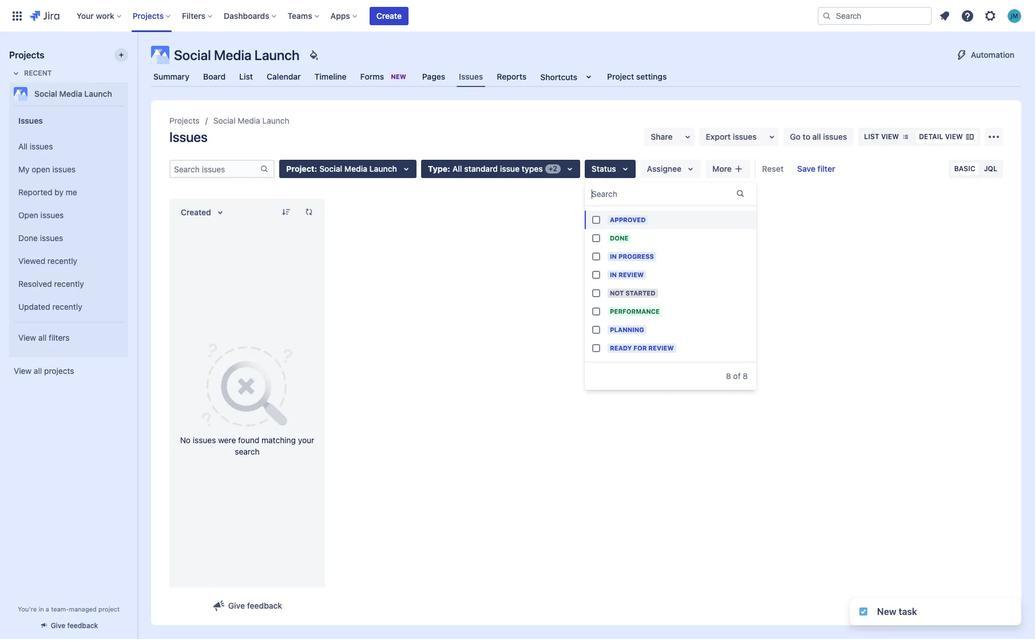 Task type: locate. For each thing, give the bounding box(es) containing it.
8 of 8
[[727, 371, 748, 381]]

1 horizontal spatial all
[[453, 164, 462, 174]]

1 horizontal spatial done
[[610, 234, 629, 242]]

view for detail view
[[946, 132, 964, 141]]

view left detail
[[882, 132, 900, 141]]

1 vertical spatial give feedback
[[51, 621, 98, 630]]

1 horizontal spatial project
[[608, 72, 635, 81]]

0 horizontal spatial view
[[882, 132, 900, 141]]

recently down resolved recently link
[[52, 302, 82, 311]]

1 vertical spatial social media launch
[[34, 89, 112, 99]]

in up 'in review'
[[610, 253, 617, 260]]

:
[[315, 164, 317, 174], [448, 164, 451, 174]]

issues inside 'no issues were found matching your search'
[[193, 435, 216, 445]]

1 vertical spatial issues
[[18, 115, 43, 125]]

0 vertical spatial social media launch
[[174, 47, 300, 63]]

0 vertical spatial give
[[228, 601, 245, 610]]

banner
[[0, 0, 1036, 32]]

dashboards button
[[221, 7, 281, 25]]

open export issues dropdown image
[[765, 130, 779, 144]]

2 vertical spatial all
[[34, 366, 42, 376]]

project for project settings
[[608, 72, 635, 81]]

shortcuts button
[[538, 66, 599, 87]]

jql
[[985, 164, 998, 173]]

1 horizontal spatial projects
[[133, 11, 164, 20]]

view inside view all filters link
[[18, 332, 36, 342]]

0 horizontal spatial list
[[239, 72, 253, 81]]

all left projects
[[34, 366, 42, 376]]

2 vertical spatial recently
[[52, 302, 82, 311]]

board link
[[201, 66, 228, 87]]

recently down viewed recently 'link'
[[54, 279, 84, 288]]

1 vertical spatial project
[[286, 164, 315, 174]]

1 vertical spatial all
[[38, 332, 47, 342]]

2 vertical spatial issues
[[170, 129, 208, 145]]

add to starred image
[[125, 87, 139, 101]]

recently inside updated recently link
[[52, 302, 82, 311]]

detail view
[[920, 132, 964, 141]]

addicon image
[[735, 164, 744, 174]]

feedback for the left give feedback 'button'
[[67, 621, 98, 630]]

0 vertical spatial give feedback button
[[205, 597, 289, 615]]

in left review
[[610, 271, 617, 278]]

teams
[[288, 11, 313, 20]]

list right go to all issues
[[865, 132, 880, 141]]

in review
[[610, 271, 644, 278]]

view right detail
[[946, 132, 964, 141]]

no issues were found matching your search
[[180, 435, 315, 456]]

my
[[18, 164, 30, 174]]

: for project
[[315, 164, 317, 174]]

teams button
[[284, 7, 324, 25]]

filters
[[182, 11, 206, 20]]

launch down calendar link
[[263, 116, 290, 125]]

all left filters
[[38, 332, 47, 342]]

my open issues link
[[14, 158, 124, 181]]

performance
[[610, 308, 660, 315]]

all right to on the right of the page
[[813, 132, 822, 141]]

to
[[803, 132, 811, 141]]

all inside group
[[38, 332, 47, 342]]

collapse recent projects image
[[9, 66, 23, 80]]

Search field
[[818, 7, 933, 25]]

projects up recent
[[9, 50, 44, 60]]

social media launch up list link
[[174, 47, 300, 63]]

0 vertical spatial issues
[[459, 71, 484, 81]]

group
[[14, 105, 124, 356], [14, 132, 124, 322]]

give feedback
[[228, 601, 282, 610], [51, 621, 98, 630]]

reported by me
[[18, 187, 77, 197]]

type : all standard issue types +2
[[428, 164, 558, 174]]

2 : from the left
[[448, 164, 451, 174]]

issues down all issues link
[[52, 164, 76, 174]]

team-
[[51, 605, 69, 613]]

issues for done issues
[[40, 233, 63, 243]]

1 horizontal spatial give
[[228, 601, 245, 610]]

social media launch
[[174, 47, 300, 63], [34, 89, 112, 99], [213, 116, 290, 125]]

new task button
[[850, 598, 1022, 625]]

viewed recently
[[18, 256, 77, 265]]

list view
[[865, 132, 900, 141]]

0 horizontal spatial new
[[391, 73, 406, 80]]

resolved recently
[[18, 279, 84, 288]]

jira image
[[30, 9, 59, 23], [30, 9, 59, 23]]

give for the left give feedback 'button'
[[51, 621, 65, 630]]

0 horizontal spatial feedback
[[67, 621, 98, 630]]

projects down the 'summary' link
[[170, 116, 200, 125]]

2 in from the top
[[610, 271, 617, 278]]

8
[[727, 371, 732, 381], [743, 371, 748, 381]]

issues up 'viewed recently'
[[40, 233, 63, 243]]

settings
[[637, 72, 667, 81]]

issues up open
[[30, 141, 53, 151]]

all right type
[[453, 164, 462, 174]]

1 horizontal spatial issues
[[170, 129, 208, 145]]

order by image
[[213, 206, 227, 219]]

filters
[[49, 332, 70, 342]]

0 vertical spatial all
[[813, 132, 822, 141]]

issues inside 'link'
[[52, 164, 76, 174]]

review
[[619, 271, 644, 278]]

export issues button
[[700, 128, 779, 146]]

launch left add to starred icon
[[84, 89, 112, 99]]

all up my
[[18, 141, 28, 151]]

issues inside group
[[18, 115, 43, 125]]

status button
[[585, 160, 636, 178]]

project : social media launch
[[286, 164, 397, 174]]

0 vertical spatial view
[[18, 332, 36, 342]]

2 8 from the left
[[743, 371, 748, 381]]

all issues link
[[14, 135, 124, 158]]

1 vertical spatial list
[[865, 132, 880, 141]]

1 vertical spatial social media launch link
[[213, 114, 290, 128]]

give
[[228, 601, 245, 610], [51, 621, 65, 630]]

view all filters link
[[14, 326, 124, 349]]

view for view all filters
[[18, 332, 36, 342]]

0 vertical spatial new
[[391, 73, 406, 80]]

go to all issues link
[[784, 128, 855, 146]]

issues up all issues
[[18, 115, 43, 125]]

in progress
[[610, 253, 655, 260]]

recent
[[24, 69, 52, 77]]

new for new task
[[878, 606, 897, 617]]

0 horizontal spatial done
[[18, 233, 38, 243]]

1 vertical spatial view
[[14, 366, 32, 376]]

view left projects
[[14, 366, 32, 376]]

2 horizontal spatial issues
[[459, 71, 484, 81]]

resolved recently link
[[14, 273, 124, 296]]

issues right export
[[733, 132, 757, 141]]

recently for updated recently
[[52, 302, 82, 311]]

tab list
[[144, 66, 1029, 87]]

0 horizontal spatial give
[[51, 621, 65, 630]]

search
[[235, 446, 260, 456]]

issues
[[733, 132, 757, 141], [824, 132, 848, 141], [30, 141, 53, 151], [52, 164, 76, 174], [40, 210, 64, 220], [40, 233, 63, 243], [193, 435, 216, 445]]

new left task
[[878, 606, 897, 617]]

1 vertical spatial in
[[610, 271, 617, 278]]

1 : from the left
[[315, 164, 317, 174]]

1 horizontal spatial feedback
[[247, 601, 282, 610]]

projects inside popup button
[[133, 11, 164, 20]]

0 vertical spatial in
[[610, 253, 617, 260]]

issues for no issues were found matching your search
[[193, 435, 216, 445]]

all for filters
[[38, 332, 47, 342]]

give for the top give feedback 'button'
[[228, 601, 245, 610]]

view
[[882, 132, 900, 141], [946, 132, 964, 141]]

pages
[[423, 72, 446, 81]]

0 horizontal spatial projects
[[9, 50, 44, 60]]

8 right of
[[743, 371, 748, 381]]

export issues
[[706, 132, 757, 141]]

8 left of
[[727, 371, 732, 381]]

ready
[[610, 344, 632, 352]]

1 vertical spatial give
[[51, 621, 65, 630]]

0 vertical spatial project
[[608, 72, 635, 81]]

help image
[[962, 9, 975, 23]]

2 group from the top
[[14, 132, 124, 322]]

2 vertical spatial projects
[[170, 116, 200, 125]]

sidebar navigation image
[[125, 46, 150, 69]]

2 view from the left
[[946, 132, 964, 141]]

0 vertical spatial list
[[239, 72, 253, 81]]

1 horizontal spatial list
[[865, 132, 880, 141]]

0 vertical spatial feedback
[[247, 601, 282, 610]]

1 horizontal spatial 8
[[743, 371, 748, 381]]

1 vertical spatial projects
[[9, 50, 44, 60]]

recently inside viewed recently 'link'
[[47, 256, 77, 265]]

1 vertical spatial recently
[[54, 279, 84, 288]]

view inside view all projects link
[[14, 366, 32, 376]]

project for project : social media launch
[[286, 164, 315, 174]]

0 vertical spatial recently
[[47, 256, 77, 265]]

issue
[[500, 164, 520, 174]]

by
[[55, 187, 64, 197]]

project settings link
[[605, 66, 670, 87]]

launch up the calendar
[[255, 47, 300, 63]]

1 view from the left
[[882, 132, 900, 141]]

recently inside resolved recently link
[[54, 279, 84, 288]]

social media launch link down list link
[[213, 114, 290, 128]]

your profile and settings image
[[1008, 9, 1022, 23]]

1 horizontal spatial give feedback button
[[205, 597, 289, 615]]

reports
[[497, 72, 527, 81]]

feedback for the top give feedback 'button'
[[247, 601, 282, 610]]

project left 'settings'
[[608, 72, 635, 81]]

reset button
[[756, 160, 791, 178]]

social
[[174, 47, 211, 63], [34, 89, 57, 99], [213, 116, 236, 125], [320, 164, 343, 174]]

status
[[592, 164, 617, 174]]

list inside list link
[[239, 72, 253, 81]]

1 horizontal spatial view
[[946, 132, 964, 141]]

recently for resolved recently
[[54, 279, 84, 288]]

issues right "pages"
[[459, 71, 484, 81]]

projects for projects popup button in the left of the page
[[133, 11, 164, 20]]

0 horizontal spatial social media launch link
[[9, 82, 124, 105]]

+2
[[549, 164, 558, 173]]

tab list containing issues
[[144, 66, 1029, 87]]

view down updated
[[18, 332, 36, 342]]

issues down projects 'link'
[[170, 129, 208, 145]]

project up "refresh" image
[[286, 164, 315, 174]]

search image
[[823, 11, 832, 20]]

apps
[[331, 11, 350, 20]]

recently down done issues link
[[47, 256, 77, 265]]

new right forms
[[391, 73, 406, 80]]

done inside group
[[18, 233, 38, 243]]

social media launch down recent
[[34, 89, 112, 99]]

view for view all projects
[[14, 366, 32, 376]]

1 in from the top
[[610, 253, 617, 260]]

group containing issues
[[14, 105, 124, 356]]

0 horizontal spatial all
[[18, 141, 28, 151]]

issues inside button
[[733, 132, 757, 141]]

new inside button
[[878, 606, 897, 617]]

issues right no
[[193, 435, 216, 445]]

new
[[391, 73, 406, 80], [878, 606, 897, 617]]

1 vertical spatial feedback
[[67, 621, 98, 630]]

in
[[610, 253, 617, 260], [610, 271, 617, 278]]

issues for the topmost social media launch link
[[18, 115, 43, 125]]

group containing all issues
[[14, 132, 124, 322]]

issues down reported by me
[[40, 210, 64, 220]]

issues right to on the right of the page
[[824, 132, 848, 141]]

projects right work
[[133, 11, 164, 20]]

feedback
[[247, 601, 282, 610], [67, 621, 98, 630]]

0 vertical spatial give feedback
[[228, 601, 282, 610]]

1 vertical spatial new
[[878, 606, 897, 617]]

: for type
[[448, 164, 451, 174]]

0 horizontal spatial issues
[[18, 115, 43, 125]]

viewed
[[18, 256, 45, 265]]

done down the open
[[18, 233, 38, 243]]

done down approved
[[610, 234, 629, 242]]

give feedback for the left give feedback 'button'
[[51, 621, 98, 630]]

1 horizontal spatial :
[[448, 164, 451, 174]]

1 vertical spatial give feedback button
[[32, 616, 105, 635]]

0 horizontal spatial :
[[315, 164, 317, 174]]

save
[[798, 164, 816, 174]]

launch
[[255, 47, 300, 63], [84, 89, 112, 99], [263, 116, 290, 125], [370, 164, 397, 174]]

2 horizontal spatial projects
[[170, 116, 200, 125]]

open issues link
[[14, 204, 124, 227]]

go
[[791, 132, 801, 141]]

filter
[[818, 164, 836, 174]]

0 vertical spatial all
[[18, 141, 28, 151]]

1 group from the top
[[14, 105, 124, 356]]

refresh image
[[305, 207, 314, 216]]

matching
[[262, 435, 296, 445]]

0 horizontal spatial give feedback
[[51, 621, 98, 630]]

list right board
[[239, 72, 253, 81]]

social media launch link down recent
[[9, 82, 124, 105]]

updated recently link
[[14, 296, 124, 318]]

1 horizontal spatial give feedback
[[228, 601, 282, 610]]

0 vertical spatial projects
[[133, 11, 164, 20]]

social media launch link
[[9, 82, 124, 105], [213, 114, 290, 128]]

0 horizontal spatial project
[[286, 164, 315, 174]]

social media launch down list link
[[213, 116, 290, 125]]

type
[[428, 164, 448, 174]]

issues for all issues
[[30, 141, 53, 151]]

1 horizontal spatial social media launch link
[[213, 114, 290, 128]]

give feedback button
[[205, 597, 289, 615], [32, 616, 105, 635]]

1 horizontal spatial new
[[878, 606, 897, 617]]

new for new
[[391, 73, 406, 80]]

calendar link
[[265, 66, 303, 87]]

issues inside tab list
[[459, 71, 484, 81]]

0 horizontal spatial 8
[[727, 371, 732, 381]]

your
[[77, 11, 94, 20]]



Task type: describe. For each thing, give the bounding box(es) containing it.
board
[[203, 72, 226, 81]]

assignee
[[647, 164, 682, 174]]

launch left type
[[370, 164, 397, 174]]

your work
[[77, 11, 114, 20]]

create project image
[[117, 50, 126, 60]]

automation button
[[949, 46, 1022, 64]]

your
[[298, 435, 315, 445]]

done for done issues
[[18, 233, 38, 243]]

create
[[377, 11, 402, 20]]

more
[[713, 164, 732, 174]]

list link
[[237, 66, 255, 87]]

more button
[[706, 160, 751, 178]]

no
[[180, 435, 191, 445]]

issues for export issues
[[733, 132, 757, 141]]

open
[[32, 164, 50, 174]]

open
[[18, 210, 38, 220]]

1 vertical spatial all
[[453, 164, 462, 174]]

resolved
[[18, 279, 52, 288]]

created button
[[174, 203, 234, 222]]

of
[[734, 371, 741, 381]]

done issues link
[[14, 227, 124, 250]]

new task
[[878, 606, 918, 617]]

view all projects link
[[9, 361, 128, 381]]

projects button
[[129, 7, 175, 25]]

0 vertical spatial social media launch link
[[9, 82, 124, 105]]

shortcuts
[[541, 72, 578, 82]]

all issues
[[18, 141, 53, 151]]

reset
[[763, 164, 784, 174]]

forms
[[361, 72, 384, 81]]

task
[[899, 606, 918, 617]]

you're
[[18, 605, 37, 613]]

open issues
[[18, 210, 64, 220]]

not started
[[610, 289, 656, 297]]

automation
[[972, 50, 1015, 60]]

settings image
[[984, 9, 998, 23]]

timeline link
[[312, 66, 349, 87]]

were
[[218, 435, 236, 445]]

managed
[[69, 605, 97, 613]]

assignee button
[[641, 160, 702, 178]]

calendar
[[267, 72, 301, 81]]

list for list
[[239, 72, 253, 81]]

basic
[[955, 164, 976, 173]]

found
[[238, 435, 260, 445]]

all inside group
[[18, 141, 28, 151]]

in for in progress
[[610, 253, 617, 260]]

0 horizontal spatial give feedback button
[[32, 616, 105, 635]]

started
[[626, 289, 656, 297]]

for
[[634, 344, 647, 352]]

summary
[[153, 72, 190, 81]]

1 8 from the left
[[727, 371, 732, 381]]

approved
[[610, 216, 646, 223]]

create button
[[370, 7, 409, 25]]

task icon image
[[860, 607, 869, 616]]

Search issues text field
[[171, 161, 260, 177]]

save filter
[[798, 164, 836, 174]]

view all projects
[[14, 366, 74, 376]]

filters button
[[179, 7, 217, 25]]

save filter button
[[791, 160, 843, 178]]

types
[[522, 164, 543, 174]]

pages link
[[420, 66, 448, 87]]

notifications image
[[939, 9, 952, 23]]

progress
[[619, 253, 655, 260]]

dashboards
[[224, 11, 270, 20]]

done for done
[[610, 234, 629, 242]]

project settings
[[608, 72, 667, 81]]

detail
[[920, 132, 944, 141]]

recently for viewed recently
[[47, 256, 77, 265]]

view all filters
[[18, 332, 70, 342]]

banner containing your work
[[0, 0, 1036, 32]]

give feedback for the top give feedback 'button'
[[228, 601, 282, 610]]

go to all issues
[[791, 132, 848, 141]]

my open issues
[[18, 164, 76, 174]]

primary element
[[7, 0, 818, 32]]

you're in a team-managed project
[[18, 605, 120, 613]]

share button
[[644, 128, 695, 146]]

reports link
[[495, 66, 529, 87]]

projects
[[44, 366, 74, 376]]

in for in review
[[610, 271, 617, 278]]

issues for projects 'link'
[[170, 129, 208, 145]]

list for list view
[[865, 132, 880, 141]]

export
[[706, 132, 731, 141]]

project
[[98, 605, 120, 613]]

2 vertical spatial social media launch
[[213, 116, 290, 125]]

sort descending image
[[282, 207, 291, 216]]

ready for review
[[610, 344, 674, 352]]

updated recently
[[18, 302, 82, 311]]

all for projects
[[34, 366, 42, 376]]

reported by me link
[[14, 181, 124, 204]]

me
[[66, 187, 77, 197]]

import and bulk change issues image
[[988, 130, 1002, 144]]

work
[[96, 11, 114, 20]]

summary link
[[151, 66, 192, 87]]

appswitcher icon image
[[10, 9, 24, 23]]

view for list view
[[882, 132, 900, 141]]

timeline
[[315, 72, 347, 81]]

automation image
[[956, 48, 969, 62]]

reported
[[18, 187, 52, 197]]

a
[[46, 605, 49, 613]]

share
[[651, 132, 673, 141]]

set background color image
[[307, 48, 321, 62]]

open share dialog image
[[681, 130, 695, 144]]

viewed recently link
[[14, 250, 124, 273]]

issues for open issues
[[40, 210, 64, 220]]

projects for projects 'link'
[[170, 116, 200, 125]]



Task type: vqa. For each thing, say whether or not it's contained in the screenshot.
the middle Projects
yes



